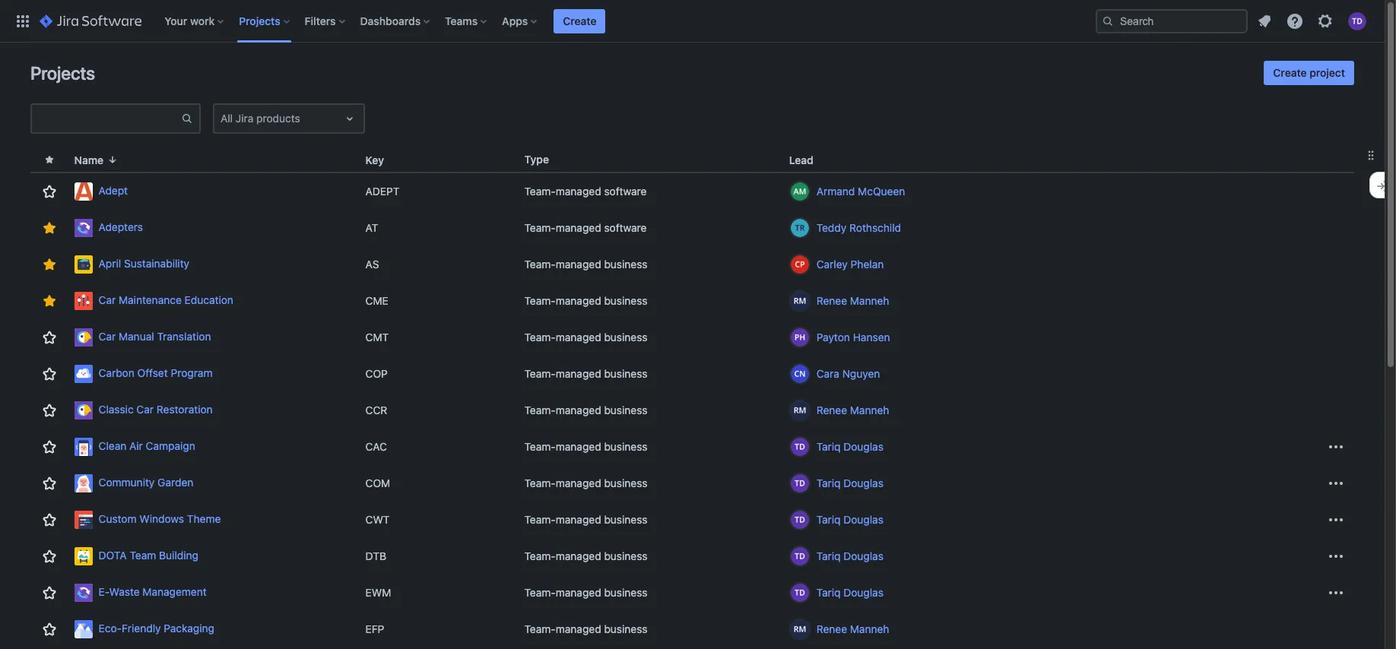 Task type: locate. For each thing, give the bounding box(es) containing it.
1 team-managed software from the top
[[525, 185, 647, 198]]

manneh for efp
[[850, 623, 890, 636]]

1 renee manneh link from the top
[[817, 294, 890, 309]]

tariq douglas link
[[817, 440, 884, 455], [817, 476, 884, 492], [817, 513, 884, 528], [817, 549, 884, 565], [817, 586, 884, 601]]

create inside button
[[563, 14, 597, 27]]

2 renee manneh link from the top
[[817, 403, 890, 418]]

team
[[130, 549, 156, 562]]

1 renee from the top
[[817, 294, 848, 307]]

at
[[366, 221, 378, 234]]

5 tariq douglas from the top
[[817, 587, 884, 600]]

Search field
[[1096, 9, 1249, 33]]

jira software image
[[40, 12, 142, 30], [40, 12, 142, 30]]

1 managed from the top
[[556, 185, 602, 198]]

car maintenance education link
[[74, 292, 354, 310]]

team-managed software
[[525, 185, 647, 198], [525, 221, 647, 234]]

renee manneh
[[817, 294, 890, 307], [817, 404, 890, 417], [817, 623, 890, 636]]

3 renee manneh from the top
[[817, 623, 890, 636]]

classic
[[99, 403, 134, 416]]

search image
[[1102, 15, 1115, 27]]

2 software from the top
[[604, 221, 647, 234]]

clean
[[99, 440, 127, 452]]

managed for cwt
[[556, 514, 602, 527]]

2 vertical spatial more image
[[1328, 584, 1346, 603]]

your profile and settings image
[[1349, 12, 1367, 30]]

3 team-managed business from the top
[[525, 331, 648, 344]]

12 managed from the top
[[556, 587, 602, 600]]

e-
[[99, 586, 109, 599]]

3 managed from the top
[[556, 258, 602, 271]]

1 vertical spatial software
[[604, 221, 647, 234]]

6 team- from the top
[[525, 367, 556, 380]]

car right classic at left
[[137, 403, 154, 416]]

primary element
[[9, 0, 1096, 42]]

4 business from the top
[[604, 367, 648, 380]]

1 renee manneh from the top
[[817, 294, 890, 307]]

team-managed business for ccr
[[525, 404, 648, 417]]

team- for efp
[[525, 623, 556, 636]]

tariq douglas link for cac
[[817, 440, 884, 455]]

4 tariq douglas link from the top
[[817, 549, 884, 565]]

business
[[604, 258, 648, 271], [604, 294, 648, 307], [604, 331, 648, 344], [604, 367, 648, 380], [604, 404, 648, 417], [604, 441, 648, 453], [604, 477, 648, 490], [604, 514, 648, 527], [604, 550, 648, 563], [604, 587, 648, 600], [604, 623, 648, 636]]

business for cop
[[604, 367, 648, 380]]

renee for cme
[[817, 294, 848, 307]]

4 managed from the top
[[556, 294, 602, 307]]

renee manneh link for ccr
[[817, 403, 890, 418]]

business for dtb
[[604, 550, 648, 563]]

2 vertical spatial manneh
[[850, 623, 890, 636]]

renee
[[817, 294, 848, 307], [817, 404, 848, 417], [817, 623, 848, 636]]

2 team-managed business from the top
[[525, 294, 648, 307]]

11 business from the top
[[604, 623, 648, 636]]

9 managed from the top
[[556, 477, 602, 490]]

carley
[[817, 258, 848, 271]]

tariq douglas for cwt
[[817, 514, 884, 527]]

0 vertical spatial more image
[[1328, 475, 1346, 493]]

5 business from the top
[[604, 404, 648, 417]]

projects right work
[[239, 14, 280, 27]]

car
[[99, 293, 116, 306], [99, 330, 116, 343], [137, 403, 154, 416]]

0 vertical spatial manneh
[[850, 294, 890, 307]]

star dota team building image
[[40, 548, 58, 566]]

1 tariq douglas from the top
[[817, 441, 884, 453]]

software for teddy rothschild
[[604, 221, 647, 234]]

2 vertical spatial renee
[[817, 623, 848, 636]]

garden
[[158, 476, 194, 489]]

cara nguyen link
[[817, 367, 881, 382]]

None text field
[[32, 108, 181, 129]]

create project button
[[1265, 61, 1355, 85]]

team- for cmt
[[525, 331, 556, 344]]

tariq douglas for com
[[817, 477, 884, 490]]

adepters
[[99, 220, 143, 233]]

friendly
[[122, 622, 161, 635]]

tariq douglas for cac
[[817, 441, 884, 453]]

10 team-managed business from the top
[[525, 587, 648, 600]]

5 team- from the top
[[525, 331, 556, 344]]

5 douglas from the top
[[844, 587, 884, 600]]

2 managed from the top
[[556, 221, 602, 234]]

managed for cme
[[556, 294, 602, 307]]

campaign
[[146, 440, 195, 452]]

6 team-managed business from the top
[[525, 441, 648, 453]]

1 more image from the top
[[1328, 475, 1346, 493]]

star eco-friendly packaging image
[[40, 621, 58, 639]]

lead button
[[783, 151, 832, 168]]

team- for cac
[[525, 441, 556, 453]]

projects down appswitcher icon
[[30, 62, 95, 84]]

10 team- from the top
[[525, 514, 556, 527]]

team-managed business for cmt
[[525, 331, 648, 344]]

renee for efp
[[817, 623, 848, 636]]

1 vertical spatial team-managed software
[[525, 221, 647, 234]]

more image
[[1328, 438, 1346, 457], [1328, 548, 1346, 566]]

10 managed from the top
[[556, 514, 602, 527]]

1 team-managed business from the top
[[525, 258, 648, 271]]

tariq
[[817, 441, 841, 453], [817, 477, 841, 490], [817, 514, 841, 527], [817, 550, 841, 563], [817, 587, 841, 600]]

car down april
[[99, 293, 116, 306]]

car for car maintenance education
[[99, 293, 116, 306]]

eco-friendly packaging link
[[74, 621, 354, 639]]

0 vertical spatial renee manneh link
[[817, 294, 890, 309]]

projects
[[239, 14, 280, 27], [30, 62, 95, 84]]

tariq for ewm
[[817, 587, 841, 600]]

11 team- from the top
[[525, 550, 556, 563]]

e-waste management
[[99, 586, 207, 599]]

team- for cme
[[525, 294, 556, 307]]

1 douglas from the top
[[844, 441, 884, 453]]

2 manneh from the top
[[850, 404, 890, 417]]

3 manneh from the top
[[850, 623, 890, 636]]

1 manneh from the top
[[850, 294, 890, 307]]

2 more image from the top
[[1328, 548, 1346, 566]]

3 business from the top
[[604, 331, 648, 344]]

apps button
[[498, 9, 544, 33]]

manual
[[119, 330, 154, 343]]

1 team- from the top
[[525, 185, 556, 198]]

3 douglas from the top
[[844, 514, 884, 527]]

appswitcher icon image
[[14, 12, 32, 30]]

car inside the classic car restoration link
[[137, 403, 154, 416]]

10 business from the top
[[604, 587, 648, 600]]

0 vertical spatial team-managed software
[[525, 185, 647, 198]]

3 renee from the top
[[817, 623, 848, 636]]

3 renee manneh link from the top
[[817, 622, 890, 638]]

car inside car manual translation "link"
[[99, 330, 116, 343]]

8 business from the top
[[604, 514, 648, 527]]

1 business from the top
[[604, 258, 648, 271]]

managed for at
[[556, 221, 602, 234]]

create button
[[554, 9, 606, 33]]

7 business from the top
[[604, 477, 648, 490]]

clean air campaign link
[[74, 438, 354, 457]]

more image
[[1328, 475, 1346, 493], [1328, 511, 1346, 530], [1328, 584, 1346, 603]]

waste
[[109, 586, 140, 599]]

2 tariq from the top
[[817, 477, 841, 490]]

work
[[190, 14, 215, 27]]

1 tariq douglas link from the top
[[817, 440, 884, 455]]

key
[[366, 153, 384, 166]]

6 business from the top
[[604, 441, 648, 453]]

1 more image from the top
[[1328, 438, 1346, 457]]

tariq douglas for ewm
[[817, 587, 884, 600]]

3 tariq douglas link from the top
[[817, 513, 884, 528]]

team- for at
[[525, 221, 556, 234]]

7 team-managed business from the top
[[525, 477, 648, 490]]

8 managed from the top
[[556, 441, 602, 453]]

adept
[[99, 184, 128, 197]]

projects inside popup button
[[239, 14, 280, 27]]

1 vertical spatial renee manneh
[[817, 404, 890, 417]]

team- for ccr
[[525, 404, 556, 417]]

carbon
[[99, 366, 135, 379]]

0 vertical spatial car
[[99, 293, 116, 306]]

1 horizontal spatial projects
[[239, 14, 280, 27]]

managed for cmt
[[556, 331, 602, 344]]

8 team- from the top
[[525, 441, 556, 453]]

1 vertical spatial create
[[1274, 66, 1308, 79]]

manneh for ccr
[[850, 404, 890, 417]]

0 vertical spatial software
[[604, 185, 647, 198]]

team-managed business for cwt
[[525, 514, 648, 527]]

renee manneh link
[[817, 294, 890, 309], [817, 403, 890, 418], [817, 622, 890, 638]]

4 tariq douglas from the top
[[817, 550, 884, 563]]

car maintenance education
[[99, 293, 234, 306]]

2 douglas from the top
[[844, 477, 884, 490]]

star classic car restoration image
[[40, 402, 58, 420]]

carley phelan link
[[817, 257, 884, 272]]

1 vertical spatial renee
[[817, 404, 848, 417]]

create right apps popup button
[[563, 14, 597, 27]]

2 business from the top
[[604, 294, 648, 307]]

9 team- from the top
[[525, 477, 556, 490]]

4 tariq from the top
[[817, 550, 841, 563]]

8 team-managed business from the top
[[525, 514, 648, 527]]

1 vertical spatial car
[[99, 330, 116, 343]]

business for ccr
[[604, 404, 648, 417]]

1 vertical spatial more image
[[1328, 511, 1346, 530]]

4 team-managed business from the top
[[525, 367, 648, 380]]

managed for com
[[556, 477, 602, 490]]

3 tariq douglas from the top
[[817, 514, 884, 527]]

team-managed business for ewm
[[525, 587, 648, 600]]

open image
[[341, 110, 359, 128]]

11 team-managed business from the top
[[525, 623, 648, 636]]

clean air campaign
[[99, 440, 195, 452]]

1 vertical spatial manneh
[[850, 404, 890, 417]]

air
[[129, 440, 143, 452]]

2 more image from the top
[[1328, 511, 1346, 530]]

1 software from the top
[[604, 185, 647, 198]]

your
[[165, 14, 187, 27]]

teams
[[445, 14, 478, 27]]

13 team- from the top
[[525, 623, 556, 636]]

star car maintenance education image
[[40, 292, 58, 310]]

None text field
[[221, 111, 224, 126]]

2 team- from the top
[[525, 221, 556, 234]]

team- for adept
[[525, 185, 556, 198]]

team-managed business for cac
[[525, 441, 648, 453]]

dota team building
[[99, 549, 199, 562]]

11 managed from the top
[[556, 550, 602, 563]]

dota team building link
[[74, 548, 354, 566]]

2 renee from the top
[[817, 404, 848, 417]]

community garden link
[[74, 475, 354, 493]]

4 team- from the top
[[525, 294, 556, 307]]

create inside button
[[1274, 66, 1308, 79]]

rothschild
[[850, 221, 902, 234]]

renee manneh for efp
[[817, 623, 890, 636]]

2 tariq douglas link from the top
[[817, 476, 884, 492]]

create left project
[[1274, 66, 1308, 79]]

teams button
[[441, 9, 493, 33]]

1 vertical spatial projects
[[30, 62, 95, 84]]

tariq douglas link for ewm
[[817, 586, 884, 601]]

2 vertical spatial renee manneh link
[[817, 622, 890, 638]]

star adepters image
[[40, 219, 58, 237]]

5 managed from the top
[[556, 331, 602, 344]]

building
[[159, 549, 199, 562]]

1 vertical spatial more image
[[1328, 548, 1346, 566]]

tariq for cwt
[[817, 514, 841, 527]]

filters
[[305, 14, 336, 27]]

2 vertical spatial car
[[137, 403, 154, 416]]

create
[[563, 14, 597, 27], [1274, 66, 1308, 79]]

help image
[[1287, 12, 1305, 30]]

6 managed from the top
[[556, 367, 602, 380]]

0 vertical spatial more image
[[1328, 438, 1346, 457]]

3 more image from the top
[[1328, 584, 1346, 603]]

team-managed software for at
[[525, 221, 647, 234]]

efp
[[366, 623, 385, 636]]

9 business from the top
[[604, 550, 648, 563]]

team- for ewm
[[525, 587, 556, 600]]

packaging
[[164, 622, 215, 635]]

car for car manual translation
[[99, 330, 116, 343]]

7 managed from the top
[[556, 404, 602, 417]]

create for create
[[563, 14, 597, 27]]

more image for cac
[[1328, 438, 1346, 457]]

5 tariq douglas link from the top
[[817, 586, 884, 601]]

2 tariq douglas from the top
[[817, 477, 884, 490]]

0 vertical spatial renee manneh
[[817, 294, 890, 307]]

9 team-managed business from the top
[[525, 550, 648, 563]]

dashboards button
[[356, 9, 436, 33]]

cme
[[366, 294, 389, 307]]

0 horizontal spatial create
[[563, 14, 597, 27]]

more image for theme
[[1328, 511, 1346, 530]]

0 vertical spatial create
[[563, 14, 597, 27]]

0 vertical spatial renee
[[817, 294, 848, 307]]

settings image
[[1317, 12, 1335, 30]]

car left 'manual' at the left of the page
[[99, 330, 116, 343]]

2 vertical spatial renee manneh
[[817, 623, 890, 636]]

tariq douglas
[[817, 441, 884, 453], [817, 477, 884, 490], [817, 514, 884, 527], [817, 550, 884, 563], [817, 587, 884, 600]]

banner
[[0, 0, 1385, 43]]

4 douglas from the top
[[844, 550, 884, 563]]

car manual translation
[[99, 330, 211, 343]]

1 tariq from the top
[[817, 441, 841, 453]]

star e-waste management image
[[40, 584, 58, 603]]

12 team- from the top
[[525, 587, 556, 600]]

business for efp
[[604, 623, 648, 636]]

star custom windows theme image
[[40, 511, 58, 530]]

management
[[143, 586, 207, 599]]

star april sustainability image
[[40, 256, 58, 274]]

3 tariq from the top
[[817, 514, 841, 527]]

restoration
[[157, 403, 213, 416]]

0 vertical spatial projects
[[239, 14, 280, 27]]

e-waste management link
[[74, 584, 354, 603]]

5 tariq from the top
[[817, 587, 841, 600]]

1 vertical spatial renee manneh link
[[817, 403, 890, 418]]

managed
[[556, 185, 602, 198], [556, 221, 602, 234], [556, 258, 602, 271], [556, 294, 602, 307], [556, 331, 602, 344], [556, 367, 602, 380], [556, 404, 602, 417], [556, 441, 602, 453], [556, 477, 602, 490], [556, 514, 602, 527], [556, 550, 602, 563], [556, 587, 602, 600], [556, 623, 602, 636]]

custom windows theme
[[99, 513, 221, 526]]

1 horizontal spatial create
[[1274, 66, 1308, 79]]

5 team-managed business from the top
[[525, 404, 648, 417]]

13 managed from the top
[[556, 623, 602, 636]]

3 team- from the top
[[525, 258, 556, 271]]

managed for ccr
[[556, 404, 602, 417]]

apps
[[502, 14, 528, 27]]

april sustainability
[[99, 257, 190, 270]]

2 renee manneh from the top
[[817, 404, 890, 417]]

7 team- from the top
[[525, 404, 556, 417]]

2 team-managed software from the top
[[525, 221, 647, 234]]

car inside car maintenance education "link"
[[99, 293, 116, 306]]



Task type: vqa. For each thing, say whether or not it's contained in the screenshot.
Adept link at the left top of page
yes



Task type: describe. For each thing, give the bounding box(es) containing it.
teddy
[[817, 221, 847, 234]]

notifications image
[[1256, 12, 1274, 30]]

create for create project
[[1274, 66, 1308, 79]]

managed for dtb
[[556, 550, 602, 563]]

education
[[185, 293, 234, 306]]

type
[[525, 153, 549, 166]]

tariq douglas link for dtb
[[817, 549, 884, 565]]

douglas for ewm
[[844, 587, 884, 600]]

custom windows theme link
[[74, 511, 354, 530]]

tariq for com
[[817, 477, 841, 490]]

ewm
[[366, 587, 391, 600]]

classic car restoration
[[99, 403, 213, 416]]

hansen
[[853, 331, 891, 344]]

theme
[[187, 513, 221, 526]]

carley phelan
[[817, 258, 884, 271]]

star community garden image
[[40, 475, 58, 493]]

renee manneh for ccr
[[817, 404, 890, 417]]

tariq douglas link for cwt
[[817, 513, 884, 528]]

business for as
[[604, 258, 648, 271]]

nguyen
[[843, 367, 881, 380]]

dashboards
[[360, 14, 421, 27]]

douglas for cwt
[[844, 514, 884, 527]]

april
[[99, 257, 121, 270]]

sustainability
[[124, 257, 190, 270]]

cwt
[[366, 514, 390, 527]]

payton
[[817, 331, 851, 344]]

tariq for cac
[[817, 441, 841, 453]]

managed for adept
[[556, 185, 602, 198]]

carbon offset program link
[[74, 365, 354, 383]]

tariq for dtb
[[817, 550, 841, 563]]

douglas for dtb
[[844, 550, 884, 563]]

business for cme
[[604, 294, 648, 307]]

business for cwt
[[604, 514, 648, 527]]

team-managed software for adept
[[525, 185, 647, 198]]

com
[[366, 477, 390, 490]]

banner containing your work
[[0, 0, 1385, 43]]

april sustainability link
[[74, 256, 354, 274]]

eco-
[[99, 622, 122, 635]]

name button
[[68, 151, 125, 168]]

filters button
[[300, 9, 351, 33]]

armand
[[817, 185, 855, 198]]

teddy rothschild
[[817, 221, 902, 234]]

products
[[256, 112, 300, 125]]

renee for ccr
[[817, 404, 848, 417]]

tariq douglas link for com
[[817, 476, 884, 492]]

classic car restoration link
[[74, 402, 354, 420]]

managed for as
[[556, 258, 602, 271]]

renee manneh for cme
[[817, 294, 890, 307]]

business for cac
[[604, 441, 648, 453]]

business for cmt
[[604, 331, 648, 344]]

cara nguyen
[[817, 367, 881, 380]]

more image for management
[[1328, 584, 1346, 603]]

star clean air campaign image
[[40, 438, 58, 457]]

armand mcqueen link
[[817, 184, 906, 199]]

tariq douglas for dtb
[[817, 550, 884, 563]]

managed for cop
[[556, 367, 602, 380]]

team-managed business for cme
[[525, 294, 648, 307]]

managed for cac
[[556, 441, 602, 453]]

star car manual translation image
[[40, 329, 58, 347]]

adept
[[366, 185, 400, 198]]

lead
[[790, 153, 814, 166]]

managed for ewm
[[556, 587, 602, 600]]

managed for efp
[[556, 623, 602, 636]]

team-managed business for efp
[[525, 623, 648, 636]]

star adept image
[[40, 183, 58, 201]]

renee manneh link for cme
[[817, 294, 890, 309]]

as
[[366, 258, 379, 271]]

mcqueen
[[858, 185, 906, 198]]

more image for dtb
[[1328, 548, 1346, 566]]

key button
[[360, 151, 402, 168]]

projects button
[[235, 9, 296, 33]]

renee manneh link for efp
[[817, 622, 890, 638]]

jira
[[236, 112, 254, 125]]

windows
[[140, 513, 184, 526]]

star carbon offset program image
[[40, 365, 58, 383]]

dtb
[[366, 550, 387, 563]]

manneh for cme
[[850, 294, 890, 307]]

cara
[[817, 367, 840, 380]]

cmt
[[366, 331, 389, 344]]

teddy rothschild link
[[817, 221, 902, 236]]

community garden
[[99, 476, 194, 489]]

business for com
[[604, 477, 648, 490]]

adept link
[[74, 183, 354, 201]]

team- for cwt
[[525, 514, 556, 527]]

your work button
[[160, 9, 230, 33]]

name
[[74, 153, 104, 166]]

offset
[[137, 366, 168, 379]]

cop
[[366, 367, 388, 380]]

car manual translation link
[[74, 329, 354, 347]]

phelan
[[851, 258, 884, 271]]

all jira products
[[221, 112, 300, 125]]

adepters link
[[74, 219, 354, 237]]

team- for dtb
[[525, 550, 556, 563]]

program
[[171, 366, 213, 379]]

team- for as
[[525, 258, 556, 271]]

team-managed business for cop
[[525, 367, 648, 380]]

team-managed business for as
[[525, 258, 648, 271]]

douglas for cac
[[844, 441, 884, 453]]

ccr
[[366, 404, 388, 417]]

team- for cop
[[525, 367, 556, 380]]

team- for com
[[525, 477, 556, 490]]

armand mcqueen
[[817, 185, 906, 198]]

custom
[[99, 513, 137, 526]]

community
[[99, 476, 155, 489]]

eco-friendly packaging
[[99, 622, 215, 635]]

all
[[221, 112, 233, 125]]

maintenance
[[119, 293, 182, 306]]

project
[[1310, 66, 1346, 79]]

0 horizontal spatial projects
[[30, 62, 95, 84]]

business for ewm
[[604, 587, 648, 600]]

payton hansen
[[817, 331, 891, 344]]

douglas for com
[[844, 477, 884, 490]]

dota
[[99, 549, 127, 562]]

translation
[[157, 330, 211, 343]]

cac
[[366, 441, 387, 453]]

software for armand mcqueen
[[604, 185, 647, 198]]

team-managed business for dtb
[[525, 550, 648, 563]]

carbon offset program
[[99, 366, 213, 379]]

team-managed business for com
[[525, 477, 648, 490]]

payton hansen link
[[817, 330, 891, 345]]



